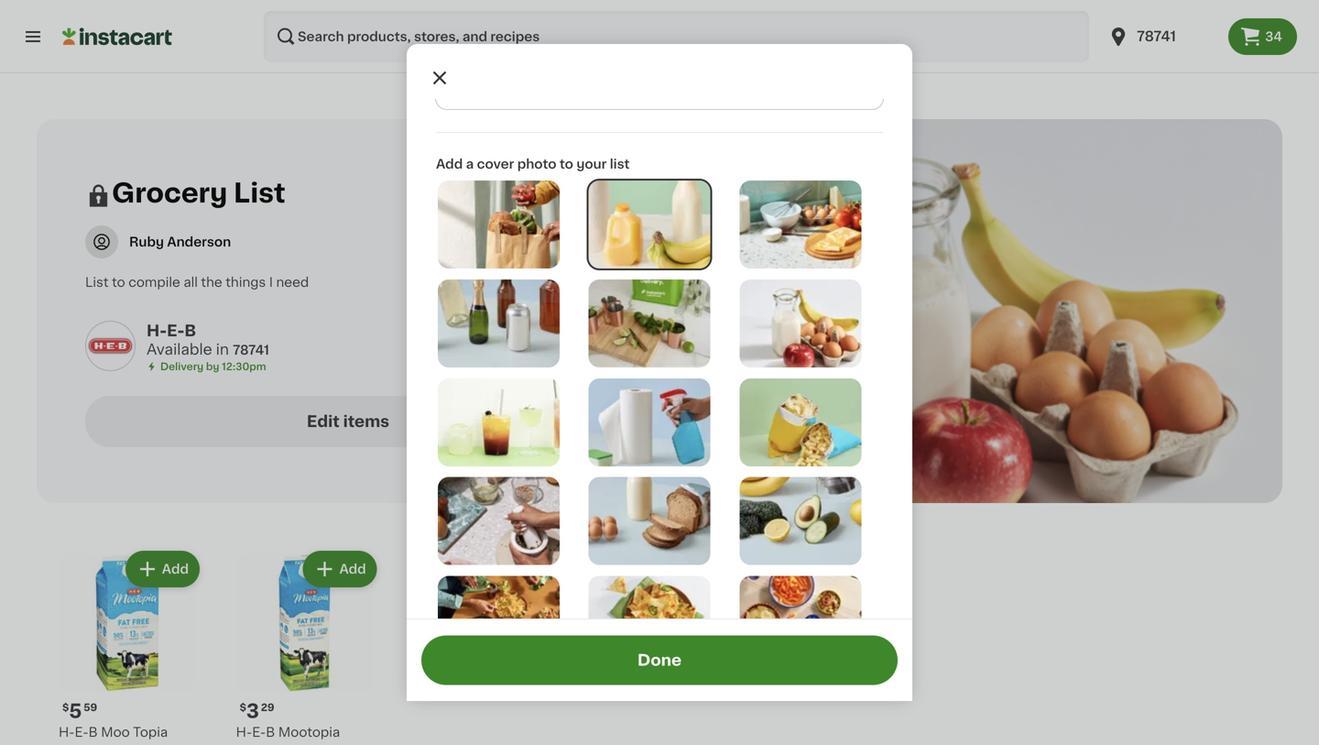 Task type: locate. For each thing, give the bounding box(es) containing it.
list left compile
[[85, 276, 109, 289]]

0 horizontal spatial h-
[[59, 726, 75, 739]]

0 horizontal spatial add
[[162, 563, 189, 576]]

2 horizontal spatial h-
[[236, 726, 252, 739]]

$ inside the $ 3 29
[[240, 702, 247, 713]]

add button for 3
[[305, 553, 375, 586]]

0 horizontal spatial e-
[[75, 726, 89, 739]]

add button
[[127, 553, 198, 586], [305, 553, 375, 586]]

2 horizontal spatial b
[[266, 726, 275, 739]]

h- up the available
[[147, 323, 167, 339]]

things
[[226, 276, 266, 289]]

0 vertical spatial to
[[560, 158, 574, 170]]

1 horizontal spatial to
[[560, 158, 574, 170]]

e- up the available
[[167, 323, 185, 339]]

anderson
[[167, 236, 231, 248]]

product group
[[51, 547, 203, 745], [229, 547, 381, 745]]

0 horizontal spatial list
[[85, 276, 109, 289]]

done button
[[422, 636, 898, 685]]

b inside h-e-b available in 78741
[[185, 323, 196, 339]]

1 horizontal spatial add button
[[305, 553, 375, 586]]

h- down "5"
[[59, 726, 75, 739]]

0 horizontal spatial free
[[114, 744, 142, 745]]

list
[[234, 180, 286, 206], [85, 276, 109, 289]]

1 lactose from the left
[[59, 744, 110, 745]]

a
[[466, 158, 474, 170]]

e- down the $ 3 29
[[252, 726, 266, 739]]

b down 29
[[266, 726, 275, 739]]

a small bottle of milk, a bowl and a whisk, a carton of 6 eggs, a bunch of tomatoes on the vine, sliced cheese, a head of lettuce, and a loaf of bread. image
[[740, 181, 862, 269]]

1 free from the left
[[114, 744, 142, 745]]

$ left 29
[[240, 702, 247, 713]]

e- for 5
[[75, 726, 89, 739]]

$
[[62, 702, 69, 713], [240, 702, 247, 713]]

a roll of paper towels, a gallon of orange juice, a small bottle of milk, a bunch of bananas. image
[[589, 181, 711, 269]]

2 lactose from the left
[[236, 744, 288, 745]]

lactose
[[59, 744, 110, 745], [236, 744, 288, 745]]

$ inside "$ 5 59"
[[62, 702, 69, 713]]

5
[[69, 702, 82, 721]]

instacart logo image
[[62, 26, 172, 48]]

e- down "$ 5 59"
[[75, 726, 89, 739]]

0 horizontal spatial b
[[89, 726, 98, 739]]

e- inside h-e-b moo topia lactose free fa
[[75, 726, 89, 739]]

to left compile
[[112, 276, 125, 289]]

b inside the h-e-b mootopia lactose free fa
[[266, 726, 275, 739]]

ruby
[[129, 236, 164, 248]]

to left "your"
[[560, 158, 574, 170]]

lactose inside h-e-b moo topia lactose free fa
[[59, 744, 110, 745]]

e- for 3
[[252, 726, 266, 739]]

edit items
[[307, 414, 390, 429]]

mootopia
[[279, 726, 340, 739]]

0 horizontal spatial to
[[112, 276, 125, 289]]

h e b image
[[85, 321, 136, 371]]

2 horizontal spatial add
[[436, 158, 463, 170]]

1 product group from the left
[[51, 547, 203, 745]]

1 horizontal spatial $
[[240, 702, 247, 713]]

in
[[216, 342, 229, 357]]

free down moo
[[114, 744, 142, 745]]

a marble tabletop with a wooden cutting board of cut limes, copper cups, and vodka bottles. image
[[589, 279, 711, 367]]

1 $ from the left
[[62, 702, 69, 713]]

lactose inside the h-e-b mootopia lactose free fa
[[236, 744, 288, 745]]

all
[[184, 276, 198, 289]]

to
[[560, 158, 574, 170], [112, 276, 125, 289]]

1 horizontal spatial b
[[185, 323, 196, 339]]

1 horizontal spatial list
[[234, 180, 286, 206]]

delivery
[[160, 362, 204, 372]]

an assortment of glasses increasing in height with various cocktails. image
[[438, 378, 560, 466]]

e-
[[167, 323, 185, 339], [75, 726, 89, 739], [252, 726, 266, 739]]

0 horizontal spatial $
[[62, 702, 69, 713]]

2 product group from the left
[[229, 547, 381, 745]]

0 vertical spatial list
[[234, 180, 286, 206]]

h- inside the h-e-b mootopia lactose free fa
[[236, 726, 252, 739]]

free down mootopia
[[291, 744, 320, 745]]

list up "i"
[[234, 180, 286, 206]]

1 horizontal spatial lactose
[[236, 744, 288, 745]]

0 horizontal spatial add button
[[127, 553, 198, 586]]

h- inside h-e-b available in 78741
[[147, 323, 167, 339]]

b inside h-e-b moo topia lactose free fa
[[89, 726, 98, 739]]

moo
[[101, 726, 130, 739]]

free
[[114, 744, 142, 745], [291, 744, 320, 745]]

34
[[1266, 30, 1283, 43]]

e- inside h-e-b available in 78741
[[167, 323, 185, 339]]

2 horizontal spatial e-
[[252, 726, 266, 739]]

29
[[261, 702, 275, 713]]

h- down 3 on the left bottom of the page
[[236, 726, 252, 739]]

two bags of chips open. image
[[740, 378, 862, 466]]

1 horizontal spatial add
[[339, 563, 366, 576]]

lactose down moo
[[59, 744, 110, 745]]

your
[[577, 158, 607, 170]]

list_add_items dialog
[[407, 0, 913, 745]]

2 free from the left
[[291, 744, 320, 745]]

1 vertical spatial to
[[112, 276, 125, 289]]

1 horizontal spatial free
[[291, 744, 320, 745]]

b up the available
[[185, 323, 196, 339]]

$ left the 59
[[62, 702, 69, 713]]

list to compile all the things i need
[[85, 276, 309, 289]]

items
[[343, 414, 390, 429]]

1 horizontal spatial product group
[[229, 547, 381, 745]]

h- inside h-e-b moo topia lactose free fa
[[59, 726, 75, 739]]

2 add button from the left
[[305, 553, 375, 586]]

b
[[185, 323, 196, 339], [89, 726, 98, 739], [266, 726, 275, 739]]

1 add button from the left
[[127, 553, 198, 586]]

add
[[436, 158, 463, 170], [162, 563, 189, 576], [339, 563, 366, 576]]

h-
[[147, 323, 167, 339], [59, 726, 75, 739], [236, 726, 252, 739]]

78741
[[233, 344, 269, 356]]

e- inside the h-e-b mootopia lactose free fa
[[252, 726, 266, 739]]

free inside h-e-b moo topia lactose free fa
[[114, 744, 142, 745]]

lactose down the $ 3 29
[[236, 744, 288, 745]]

0 horizontal spatial lactose
[[59, 744, 110, 745]]

to inside list_add_items dialog
[[560, 158, 574, 170]]

a carton of 6 eggs, an open loaf of bread, and a small bottle of milk. image
[[589, 477, 711, 565]]

topia
[[133, 726, 168, 739]]

1 horizontal spatial e-
[[167, 323, 185, 339]]

1 horizontal spatial h-
[[147, 323, 167, 339]]

1 vertical spatial list
[[85, 276, 109, 289]]

2 $ from the left
[[240, 702, 247, 713]]

3
[[247, 702, 259, 721]]

0 horizontal spatial product group
[[51, 547, 203, 745]]

b left moo
[[89, 726, 98, 739]]

grocery
[[112, 180, 228, 206]]



Task type: describe. For each thing, give the bounding box(es) containing it.
product group containing 5
[[51, 547, 203, 745]]

compile
[[128, 276, 180, 289]]

add inside dialog
[[436, 158, 463, 170]]

edit
[[307, 414, 340, 429]]

cover
[[477, 158, 514, 170]]

b for 5
[[89, 726, 98, 739]]

59
[[84, 702, 97, 713]]

i
[[269, 276, 273, 289]]

free inside the h-e-b mootopia lactose free fa
[[291, 744, 320, 745]]

b for 3
[[266, 726, 275, 739]]

a blue can, a silver can, an empty bottle, an empty champagne bottle, and two brown glass bottles. image
[[438, 279, 560, 367]]

a person with white painted nails grinding some spices with a mortar and pestle. image
[[438, 477, 560, 565]]

add for 5
[[162, 563, 189, 576]]

photo
[[517, 158, 557, 170]]

$ 3 29
[[240, 702, 275, 721]]

a roll of paper towels, a person holding a spray bottle of blue cleaning solution, and a sponge. image
[[589, 378, 711, 466]]

h-e-b moo topia lactose free fa
[[59, 726, 168, 745]]

34 button
[[1229, 18, 1298, 55]]

an apple, a small pitcher of milk, a banana, and a carton of 6 eggs. image
[[740, 279, 862, 367]]

add a cover photo to your list
[[436, 158, 630, 170]]

h- for 3
[[236, 726, 252, 739]]

by
[[206, 362, 219, 372]]

the
[[201, 276, 222, 289]]

$ for 3
[[240, 702, 247, 713]]

a table with people sitting around it with a bowl of potato chips, doritos, and cheetos. image
[[740, 576, 862, 664]]

product group containing 3
[[229, 547, 381, 745]]

h- for 5
[[59, 726, 75, 739]]

available
[[147, 342, 212, 357]]

done
[[638, 652, 682, 668]]

a bunch of kale, a sliced lemon, a half of an avocado, a cucumber, a bunch of bananas, and a blender. image
[[740, 477, 862, 565]]

delivery by 12:30pm
[[160, 362, 266, 372]]

12:30pm
[[222, 362, 266, 372]]

$ 5 59
[[62, 702, 97, 721]]

grocery list
[[112, 180, 286, 206]]

add button for 5
[[127, 553, 198, 586]]

h-e-b mootopia lactose free fa
[[236, 726, 343, 745]]

need
[[276, 276, 309, 289]]

$ for 5
[[62, 702, 69, 713]]

ruby anderson
[[129, 236, 231, 248]]

add for 3
[[339, 563, 366, 576]]

list
[[610, 158, 630, 170]]

a person holding a tomato and a grocery bag with a baguette and vegetables. image
[[438, 181, 560, 269]]

a table with people sitting around it with nachos and cheese, guacamole, and mixed chips. image
[[438, 576, 560, 664]]

h-e-b available in 78741
[[147, 323, 269, 357]]

edit items button
[[85, 396, 611, 447]]

bowl of nachos covered in cheese. image
[[589, 576, 711, 664]]



Task type: vqa. For each thing, say whether or not it's contained in the screenshot.
for you
no



